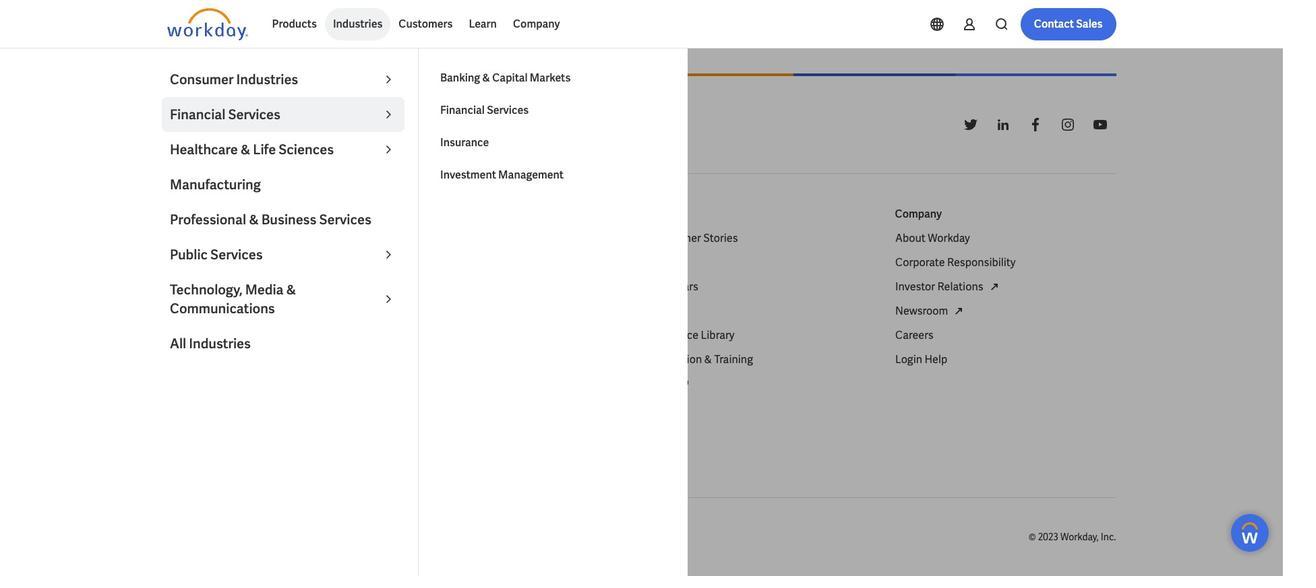 Task type: locate. For each thing, give the bounding box(es) containing it.
education
[[445, 280, 494, 294], [652, 353, 702, 367]]

careers
[[895, 328, 933, 343]]

financial
[[440, 103, 485, 117], [170, 106, 226, 123], [410, 231, 454, 245]]

& for professional & business services link to the left
[[249, 211, 259, 229]]

0 vertical spatial for
[[167, 256, 183, 270]]

for inside for hr link
[[167, 256, 183, 270]]

list for products
[[167, 231, 388, 465]]

business
[[261, 211, 317, 229], [482, 304, 526, 318]]

list containing about workday
[[895, 231, 1116, 368]]

healthcare for healthcare & life sciences
[[170, 141, 238, 158]]

1 horizontal spatial education
[[652, 353, 702, 367]]

0 horizontal spatial healthcare
[[170, 141, 238, 158]]

contact sales
[[1034, 17, 1103, 31]]

1 horizontal spatial business
[[482, 304, 526, 318]]

public
[[170, 246, 208, 264], [410, 328, 440, 343]]

financial inside list
[[410, 231, 454, 245]]

go to linkedin image
[[995, 117, 1011, 133]]

workday up corporate responsibility
[[928, 231, 970, 245]]

financial services for top financial services link
[[440, 103, 529, 117]]

markets
[[530, 71, 571, 85]]

financial services link down markets
[[432, 94, 675, 127]]

1 horizontal spatial public
[[410, 328, 440, 343]]

& for education & training link
[[704, 353, 712, 367]]

2 list from the left
[[410, 231, 631, 417]]

company button
[[505, 8, 568, 40]]

1 for from the top
[[167, 256, 183, 270]]

1 horizontal spatial healthcare
[[410, 256, 463, 270]]

financial services inside list
[[410, 231, 498, 245]]

professional & business services up sector
[[410, 304, 570, 318]]

0 horizontal spatial professional
[[170, 211, 246, 229]]

education & training
[[652, 353, 753, 367]]

products down manufacturing
[[167, 207, 212, 221]]

industries up financial services dropdown button
[[236, 71, 298, 88]]

1 horizontal spatial professional & business services
[[410, 304, 570, 318]]

0 horizontal spatial education
[[445, 280, 494, 294]]

financial services up insurance
[[440, 103, 529, 117]]

& up sector
[[472, 304, 480, 318]]

go to the homepage image
[[167, 8, 248, 40], [167, 109, 248, 141]]

2 vertical spatial opens in a new tab image
[[677, 376, 693, 392]]

financial for financial services dropdown button
[[170, 106, 226, 123]]

for inside "for planning" 'link'
[[167, 280, 183, 294]]

0 horizontal spatial professional & business services link
[[162, 202, 405, 237]]

healthcare inside list
[[410, 256, 463, 270]]

0 vertical spatial products
[[272, 17, 317, 31]]

consumer industries button
[[162, 62, 405, 97]]

1 vertical spatial go to the homepage image
[[167, 109, 248, 141]]

go to the homepage image down consumer
[[167, 109, 248, 141]]

public sector link
[[410, 328, 474, 344]]

1 vertical spatial for
[[167, 280, 183, 294]]

public up for planning
[[170, 246, 208, 264]]

1 vertical spatial products
[[167, 207, 212, 221]]

0 vertical spatial healthcare
[[170, 141, 238, 158]]

for left 'hr'
[[167, 256, 183, 270]]

industries inside 'dropdown button'
[[333, 17, 383, 31]]

industries
[[333, 17, 383, 31], [236, 71, 298, 88], [410, 207, 459, 221], [189, 335, 251, 353], [458, 401, 507, 415]]

0 vertical spatial professional & business services link
[[162, 202, 405, 237]]

&
[[482, 71, 490, 85], [241, 141, 250, 158], [249, 211, 259, 229], [286, 281, 296, 299], [472, 304, 480, 318], [704, 353, 712, 367]]

1 horizontal spatial products
[[272, 17, 317, 31]]

relations
[[937, 280, 983, 294]]

0 vertical spatial go to the homepage image
[[167, 8, 248, 40]]

professional & business services
[[170, 211, 372, 229], [410, 304, 570, 318]]

about workday
[[895, 231, 970, 245]]

0 horizontal spatial products
[[167, 207, 212, 221]]

for
[[167, 256, 183, 270], [167, 280, 183, 294]]

manufacturing
[[170, 176, 261, 194]]

financial services down consumer industries
[[170, 106, 280, 123]]

list
[[167, 231, 388, 465], [410, 231, 631, 417], [652, 231, 874, 392], [895, 231, 1116, 368]]

learn
[[469, 17, 497, 31]]

investment management link
[[432, 159, 675, 191]]

industries right products dropdown button
[[333, 17, 383, 31]]

public for public sector
[[410, 328, 440, 343]]

for down for hr link
[[167, 280, 183, 294]]

go to the homepage image up consumer
[[167, 8, 248, 40]]

0 vertical spatial company
[[513, 17, 560, 31]]

list for industries
[[410, 231, 631, 417]]

healthcare link
[[410, 255, 463, 271]]

all
[[170, 335, 186, 353]]

0 horizontal spatial opens in a new tab image
[[677, 376, 693, 392]]

1 list from the left
[[167, 231, 388, 465]]

communications
[[170, 300, 275, 318]]

industries inside dropdown button
[[236, 71, 298, 88]]

1 vertical spatial business
[[482, 304, 526, 318]]

workday down communications at the bottom of the page
[[190, 328, 232, 343]]

investor relations
[[895, 280, 983, 294]]

business down manufacturing link
[[261, 211, 317, 229]]

1 vertical spatial healthcare
[[410, 256, 463, 270]]

sciences
[[279, 141, 334, 158]]

workday
[[928, 231, 970, 245], [190, 328, 232, 343]]

financial services
[[440, 103, 529, 117], [170, 106, 280, 123], [410, 231, 498, 245]]

opens in a new tab image for newsroom
[[951, 303, 967, 320]]

services inside financial services dropdown button
[[228, 106, 280, 123]]

financial up insurance
[[440, 103, 485, 117]]

company up about in the top right of the page
[[895, 207, 942, 221]]

list containing for hr
[[167, 231, 388, 465]]

opens in a new tab image
[[986, 279, 1002, 295], [951, 303, 967, 320], [677, 376, 693, 392]]

professional for professional & business services link to the left
[[170, 211, 246, 229]]

for for for planning
[[167, 280, 183, 294]]

services inside "public services" dropdown button
[[210, 246, 263, 264]]

see
[[410, 401, 428, 415]]

careers link
[[895, 328, 933, 344]]

about
[[895, 231, 925, 245]]

financial services for bottommost financial services link
[[410, 231, 498, 245]]

1 vertical spatial workday
[[190, 328, 232, 343]]

healthcare inside dropdown button
[[170, 141, 238, 158]]

go to facebook image
[[1027, 117, 1043, 133]]

all industries
[[170, 335, 251, 353]]

healthcare up higher
[[410, 256, 463, 270]]

1 horizontal spatial professional
[[410, 304, 470, 318]]

industries button
[[325, 8, 391, 40]]

2 horizontal spatial opens in a new tab image
[[986, 279, 1002, 295]]

0 vertical spatial professional
[[170, 211, 246, 229]]

4 list from the left
[[895, 231, 1116, 368]]

help
[[924, 353, 947, 367]]

higher
[[410, 280, 442, 294]]

business inside list
[[482, 304, 526, 318]]

professional
[[170, 211, 246, 229], [410, 304, 470, 318]]

why
[[167, 328, 188, 343]]

planning
[[185, 280, 228, 294]]

public services button
[[162, 237, 405, 272]]

financial services link up the healthcare link
[[410, 231, 498, 247]]

list item down stories
[[652, 255, 874, 279]]

0 vertical spatial education
[[445, 280, 494, 294]]

see more industries
[[410, 401, 507, 415]]

financial services up the healthcare link
[[410, 231, 498, 245]]

industries right more
[[458, 401, 507, 415]]

financial services inside dropdown button
[[170, 106, 280, 123]]

products up consumer industries dropdown button
[[272, 17, 317, 31]]

business for professional & business services link to the left
[[261, 211, 317, 229]]

0 vertical spatial business
[[261, 211, 317, 229]]

company
[[513, 17, 560, 31], [895, 207, 942, 221]]

public for public services
[[170, 246, 208, 264]]

manufacturing link
[[162, 167, 405, 202]]

sector
[[442, 328, 474, 343]]

0 vertical spatial workday
[[928, 231, 970, 245]]

products button
[[264, 8, 325, 40]]

public inside "link"
[[410, 328, 440, 343]]

0 vertical spatial opens in a new tab image
[[986, 279, 1002, 295]]

& right media
[[286, 281, 296, 299]]

more
[[430, 401, 456, 415]]

professional up public sector on the left of page
[[410, 304, 470, 318]]

professional down manufacturing
[[170, 211, 246, 229]]

investor
[[895, 280, 935, 294]]

company right the learn
[[513, 17, 560, 31]]

& up "public services" dropdown button
[[249, 211, 259, 229]]

2 for from the top
[[167, 280, 183, 294]]

financial inside dropdown button
[[170, 106, 226, 123]]

1 vertical spatial opens in a new tab image
[[951, 303, 967, 320]]

0 horizontal spatial public
[[170, 246, 208, 264]]

business down higher education link
[[482, 304, 526, 318]]

financial up the healthcare link
[[410, 231, 454, 245]]

1 horizontal spatial opens in a new tab image
[[951, 303, 967, 320]]

0 horizontal spatial company
[[513, 17, 560, 31]]

professional & business services up "public services" dropdown button
[[170, 211, 372, 229]]

& left the training
[[704, 353, 712, 367]]

1 vertical spatial public
[[410, 328, 440, 343]]

& left capital
[[482, 71, 490, 85]]

0 vertical spatial public
[[170, 246, 208, 264]]

about workday link
[[895, 231, 970, 247]]

professional inside list
[[410, 304, 470, 318]]

why workday link
[[167, 328, 232, 344]]

education down resource
[[652, 353, 702, 367]]

choices
[[461, 531, 496, 544]]

financial down consumer
[[170, 106, 226, 123]]

0 horizontal spatial professional & business services
[[170, 211, 372, 229]]

webinars
[[652, 280, 698, 294]]

0 vertical spatial professional & business services
[[170, 211, 372, 229]]

1 vertical spatial professional
[[410, 304, 470, 318]]

public inside dropdown button
[[170, 246, 208, 264]]

0 horizontal spatial workday
[[190, 328, 232, 343]]

public up "retail"
[[410, 328, 440, 343]]

healthcare up manufacturing
[[170, 141, 238, 158]]

your
[[407, 531, 426, 544]]

for planning link
[[167, 279, 228, 295]]

list item
[[167, 231, 388, 255], [652, 255, 874, 279], [652, 303, 874, 328]]

1 horizontal spatial company
[[895, 207, 942, 221]]

list item up media
[[167, 231, 388, 255]]

financial services link
[[432, 94, 675, 127], [410, 231, 498, 247]]

education down the healthcare link
[[445, 280, 494, 294]]

1 horizontal spatial workday
[[928, 231, 970, 245]]

go to youtube image
[[1092, 117, 1108, 133]]

responsibility
[[947, 256, 1015, 270]]

1 vertical spatial professional & business services
[[410, 304, 570, 318]]

opens in a new tab image down relations
[[951, 303, 967, 320]]

& left the "life"
[[241, 141, 250, 158]]

list item up library
[[652, 303, 874, 328]]

1 horizontal spatial professional & business services link
[[410, 303, 570, 320]]

opens in a new tab image down the responsibility
[[986, 279, 1002, 295]]

opens in a new tab image down education & training link
[[677, 376, 693, 392]]

see more industries link
[[410, 401, 507, 417]]

0 horizontal spatial business
[[261, 211, 317, 229]]

list containing financial services
[[410, 231, 631, 417]]

products inside dropdown button
[[272, 17, 317, 31]]

3 list from the left
[[652, 231, 874, 392]]

media
[[245, 281, 284, 299]]

0 vertical spatial financial services link
[[432, 94, 675, 127]]



Task type: describe. For each thing, give the bounding box(es) containing it.
insurance link
[[432, 127, 675, 159]]

business for the bottom professional & business services link
[[482, 304, 526, 318]]

contact
[[1034, 17, 1074, 31]]

for planning
[[167, 280, 228, 294]]

banking & capital markets link
[[432, 62, 675, 94]]

learn button
[[461, 8, 505, 40]]

corporate
[[895, 256, 945, 270]]

2 go to the homepage image from the top
[[167, 109, 248, 141]]

healthcare & life sciences button
[[162, 132, 405, 167]]

why workday
[[167, 328, 232, 343]]

investment management
[[440, 168, 564, 182]]

for hr link
[[167, 255, 200, 271]]

2023
[[1038, 531, 1059, 544]]

financial for bottommost financial services link
[[410, 231, 454, 245]]

technology,
[[170, 281, 243, 299]]

healthcare for healthcare
[[410, 256, 463, 270]]

& for banking & capital markets link
[[482, 71, 490, 85]]

hr
[[185, 256, 200, 270]]

privacy
[[428, 531, 459, 544]]

public sector
[[410, 328, 474, 343]]

workday,
[[1061, 531, 1099, 544]]

workday for about workday
[[928, 231, 970, 245]]

professional for the bottom professional & business services link
[[410, 304, 470, 318]]

customer stories link
[[652, 231, 738, 247]]

go to twitter image
[[963, 117, 979, 133]]

your privacy choices
[[407, 531, 496, 544]]

industries up the healthcare link
[[410, 207, 459, 221]]

platform
[[167, 304, 209, 318]]

insurance
[[440, 136, 489, 150]]

customers
[[399, 17, 453, 31]]

sales
[[1076, 17, 1103, 31]]

resource library link
[[652, 328, 734, 344]]

1 vertical spatial financial services link
[[410, 231, 498, 247]]

professional & business services for the bottom professional & business services link
[[410, 304, 570, 318]]

higher education
[[410, 280, 494, 294]]

technology link
[[410, 376, 465, 392]]

login help link
[[895, 352, 947, 368]]

© 2023 workday, inc.
[[1029, 531, 1116, 544]]

platform link
[[167, 303, 209, 320]]

list for company
[[895, 231, 1116, 368]]

for for for hr
[[167, 256, 183, 270]]

1 go to the homepage image from the top
[[167, 8, 248, 40]]

& for the bottom professional & business services link
[[472, 304, 480, 318]]

library
[[701, 328, 734, 343]]

technology, media & communications button
[[162, 272, 405, 326]]

investment
[[440, 168, 496, 182]]

company inside company dropdown button
[[513, 17, 560, 31]]

login help
[[895, 353, 947, 367]]

newsroom link
[[895, 303, 967, 320]]

banking
[[440, 71, 480, 85]]

life
[[253, 141, 276, 158]]

stories
[[703, 231, 738, 245]]

customers button
[[391, 8, 461, 40]]

technology
[[410, 377, 465, 391]]

retail
[[410, 353, 438, 367]]

go to instagram image
[[1060, 117, 1076, 133]]

all industries link
[[162, 326, 405, 361]]

resource library
[[652, 328, 734, 343]]

healthcare & life sciences
[[170, 141, 334, 158]]

& for the healthcare & life sciences dropdown button
[[241, 141, 250, 158]]

newsroom
[[895, 304, 948, 318]]

banking & capital markets
[[440, 71, 571, 85]]

corporate responsibility
[[895, 256, 1015, 270]]

inc.
[[1101, 531, 1116, 544]]

consumer
[[170, 71, 234, 88]]

financial for top financial services link
[[440, 103, 485, 117]]

financial services button
[[162, 97, 405, 132]]

financial services for financial services dropdown button
[[170, 106, 280, 123]]

1 vertical spatial education
[[652, 353, 702, 367]]

customer
[[652, 231, 701, 245]]

capital
[[492, 71, 528, 85]]

consumer industries
[[170, 71, 298, 88]]

education & training link
[[652, 352, 753, 368]]

resource
[[652, 328, 698, 343]]

1 vertical spatial company
[[895, 207, 942, 221]]

customer stories
[[652, 231, 738, 245]]

contact sales link
[[1021, 8, 1116, 40]]

workday for why workday
[[190, 328, 232, 343]]

corporate responsibility link
[[895, 255, 1015, 271]]

& inside technology, media & communications
[[286, 281, 296, 299]]

public services
[[170, 246, 263, 264]]

©
[[1029, 531, 1036, 544]]

professional & business services for professional & business services link to the left
[[170, 211, 372, 229]]

industries down communications at the bottom of the page
[[189, 335, 251, 353]]

higher education link
[[410, 279, 494, 295]]

technology, media & communications
[[170, 281, 296, 318]]

management
[[498, 168, 564, 182]]

your privacy choices link
[[385, 531, 496, 544]]

investor relations link
[[895, 279, 1002, 295]]

list containing customer stories
[[652, 231, 874, 392]]

opens in a new tab image for investor relations
[[986, 279, 1002, 295]]

retail link
[[410, 352, 438, 368]]

1 vertical spatial professional & business services link
[[410, 303, 570, 320]]

training
[[714, 353, 753, 367]]



Task type: vqa. For each thing, say whether or not it's contained in the screenshot.
Overview
no



